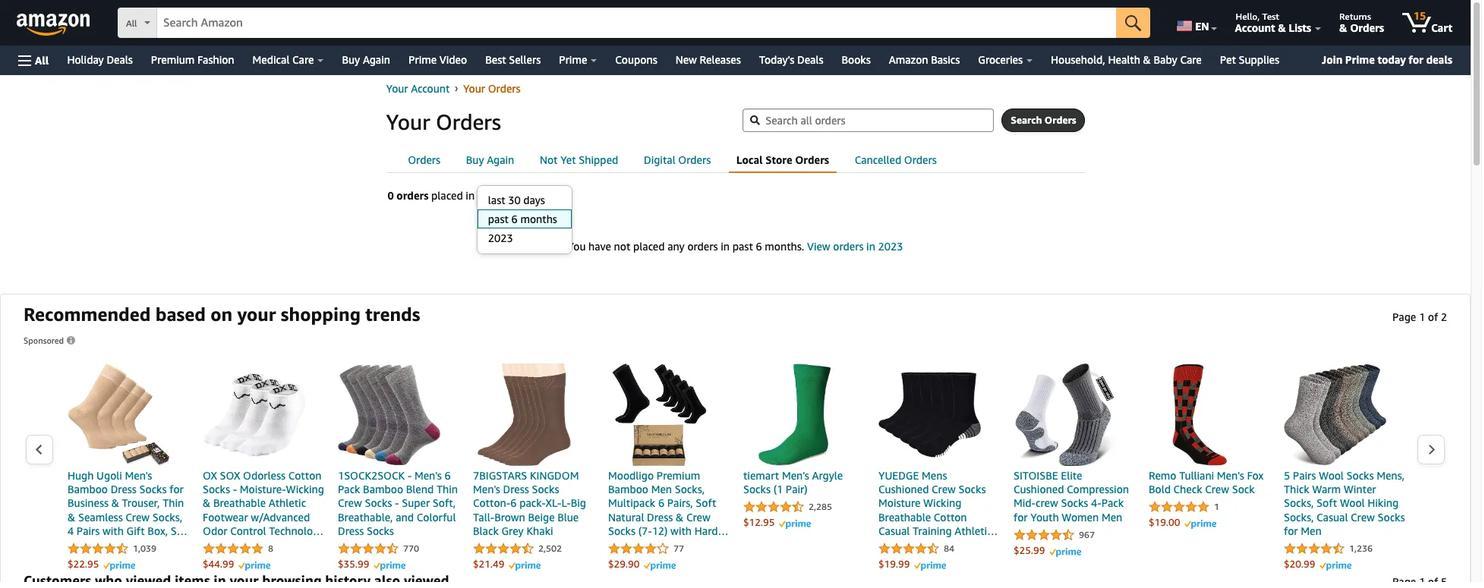 Task type: locate. For each thing, give the bounding box(es) containing it.
0 vertical spatial 1
[[1419, 311, 1426, 324]]

0 horizontal spatial 1
[[1212, 502, 1220, 513]]

1 horizontal spatial all
[[126, 17, 137, 29]]

pairs inside 'hugh ugoli men's bamboo dress socks for business & trouser, thin & seamless crew socks, 4 pairs with gift box, s…'
[[77, 525, 100, 537]]

account up supplies
[[1235, 21, 1276, 34]]

socks inside 7bigstars kingdom men's dress socks cotton-6 pack-xl-l-big tall-brown beige blue black grey khaki
[[532, 483, 559, 496]]

1 vertical spatial cotton
[[934, 511, 967, 524]]

yuedge mens cushioned crew socks moisture wicking breathable cotton casual training athletic work socks for men 5-13, 6 pairs image
[[879, 364, 981, 466]]

socks up athleti…
[[959, 483, 986, 496]]

all up holiday deals on the top of the page
[[126, 17, 137, 29]]

buy inside tab list
[[466, 153, 484, 166]]

account
[[1235, 21, 1276, 34], [411, 82, 450, 95]]

view orders in 2023 link
[[807, 240, 903, 253]]

1 horizontal spatial premium
[[657, 469, 700, 482]]

2 horizontal spatial bamboo
[[608, 483, 649, 496]]

1 horizontal spatial prime
[[559, 53, 587, 66]]

0 vertical spatial -
[[408, 469, 412, 482]]

list
[[54, 364, 1417, 572]]

all inside "search field"
[[126, 17, 137, 29]]

- up and
[[395, 497, 399, 510]]

1 bamboo from the left
[[68, 483, 108, 496]]

w/advanced
[[251, 511, 310, 524]]

6 inside last 30 days past 6 months 2023
[[512, 213, 518, 226]]

thick
[[1284, 483, 1310, 496]]

bamboo down 1sock2sock on the bottom left of the page
[[363, 483, 403, 496]]

967 link
[[1014, 528, 1095, 543]]

crew inside moodligo premium bamboo men socks, multipack 6 pairs, soft natural dress & crew socks (7-12) with hard…
[[686, 511, 711, 524]]

buy
[[342, 53, 360, 66], [466, 153, 484, 166]]

wicking down "mens"
[[924, 497, 962, 510]]

1 horizontal spatial buy
[[466, 153, 484, 166]]

men down "compression"
[[1102, 511, 1123, 524]]

none submit inside all "search field"
[[1116, 8, 1151, 38]]

blend
[[406, 483, 434, 496]]

1 vertical spatial pairs
[[77, 525, 100, 537]]

2023 inside last 30 days past 6 months 2023
[[488, 232, 513, 245]]

crew up gift
[[126, 511, 150, 524]]

0 vertical spatial premium
[[151, 53, 195, 66]]

1 vertical spatial months
[[521, 213, 557, 226]]

& up join
[[1340, 21, 1348, 34]]

0 horizontal spatial casual
[[879, 525, 910, 537]]

0 vertical spatial pack
[[338, 483, 360, 496]]

care right medical
[[292, 53, 314, 66]]

all inside button
[[35, 54, 49, 66]]

men up pairs,
[[651, 483, 672, 496]]

& down pairs,
[[676, 511, 684, 524]]

page 1 of 2
[[1393, 311, 1447, 324]]

pairs
[[1293, 469, 1316, 482], [77, 525, 100, 537]]

1 vertical spatial men
[[1102, 511, 1123, 524]]

deals right holiday
[[107, 53, 133, 66]]

again for the bottom buy again link
[[487, 153, 514, 166]]

soft,
[[433, 497, 456, 510]]

1 cushioned from the left
[[879, 483, 929, 496]]

& up footwear
[[203, 497, 211, 510]]

0 vertical spatial buy
[[342, 53, 360, 66]]

men's inside tiemart men's argyle socks (1 pair)
[[782, 469, 809, 482]]

6 inside moodligo premium bamboo men socks, multipack 6 pairs, soft natural dress & crew socks (7-12) with hard…
[[658, 497, 665, 510]]

2 horizontal spatial -
[[408, 469, 412, 482]]

0 vertical spatial buy again link
[[333, 49, 400, 71]]

1 vertical spatial buy
[[466, 153, 484, 166]]

months inside button
[[517, 191, 551, 203]]

socks inside 'hugh ugoli men's bamboo dress socks for business & trouser, thin & seamless crew socks, 4 pairs with gift box, s…'
[[139, 483, 167, 496]]

0 vertical spatial thin
[[437, 483, 458, 496]]

1 horizontal spatial cotton
[[934, 511, 967, 524]]

pack inside sitoisbe elite cushioned compression mid-crew socks 4-pack for youth women men
[[1102, 497, 1124, 510]]

socks up 770 link
[[367, 525, 394, 537]]

1 horizontal spatial again
[[487, 153, 514, 166]]

0 vertical spatial again
[[363, 53, 390, 66]]

cushioned for crew
[[1014, 483, 1064, 496]]

for inside sitoisbe elite cushioned compression mid-crew socks 4-pack for youth women men
[[1014, 511, 1028, 524]]

crew down "mens"
[[932, 483, 956, 496]]

technolo…
[[269, 525, 324, 537]]

women
[[1062, 511, 1099, 524]]

1 horizontal spatial soft
[[1317, 497, 1337, 510]]

1 deals from the left
[[107, 53, 133, 66]]

thin up s… at the bottom left of page
[[163, 497, 184, 510]]

prime
[[409, 53, 437, 66], [559, 53, 587, 66], [1346, 53, 1375, 66]]

crew down hiking
[[1351, 511, 1375, 524]]

$35.99 link
[[338, 557, 405, 571]]

tab list
[[390, 148, 1085, 173]]

1 vertical spatial pack
[[1102, 497, 1124, 510]]

buy again up your account link
[[342, 53, 390, 66]]

0 vertical spatial casual
[[1317, 511, 1348, 524]]

0 vertical spatial months
[[517, 191, 551, 203]]

sox
[[220, 469, 240, 482]]

list box
[[477, 191, 572, 248]]

orders right digital
[[678, 153, 711, 166]]

1 vertical spatial account
[[411, 82, 450, 95]]

holiday deals link
[[58, 49, 142, 71]]

socks down natural
[[608, 525, 636, 537]]

socks inside yuedge mens cushioned crew socks moisture wicking breathable cotton casual training athleti…
[[959, 483, 986, 496]]

1 horizontal spatial -
[[395, 497, 399, 510]]

buy again for the bottom buy again link
[[466, 153, 514, 166]]

0 horizontal spatial -
[[233, 483, 237, 496]]

ox
[[203, 469, 217, 482]]

cushioned up moisture
[[879, 483, 929, 496]]

control
[[230, 525, 266, 537]]

6 up soft,
[[445, 469, 451, 482]]

socks down hiking
[[1378, 511, 1405, 524]]

0 horizontal spatial buy again link
[[333, 49, 400, 71]]

1 horizontal spatial account
[[1235, 21, 1276, 34]]

1 soft from the left
[[696, 497, 716, 510]]

0 vertical spatial account
[[1235, 21, 1276, 34]]

2 horizontal spatial prime
[[1346, 53, 1375, 66]]

$19.00
[[1149, 517, 1180, 529]]

bamboo inside 1sock2sock - men's 6 pack bamboo blend thin crew socks - super soft, breathable, and colorful dress socks
[[363, 483, 403, 496]]

1 vertical spatial all
[[35, 54, 49, 66]]

breathable inside ox sox odorless cotton socks - moisture-wicking & breathable athletic footwear w/advanced odor control technolo…
[[213, 497, 266, 510]]

in right the view
[[867, 240, 876, 253]]

0 vertical spatial breathable
[[213, 497, 266, 510]]

buy again inside navigation navigation
[[342, 53, 390, 66]]

0 horizontal spatial deals
[[107, 53, 133, 66]]

socks down tiemart
[[743, 483, 771, 496]]

all down "amazon" image
[[35, 54, 49, 66]]

new releases
[[676, 53, 741, 66]]

1 horizontal spatial men
[[1102, 511, 1123, 524]]

0 vertical spatial wicking
[[286, 483, 324, 496]]

men's inside 'hugh ugoli men's bamboo dress socks for business & trouser, thin & seamless crew socks, 4 pairs with gift box, s…'
[[125, 469, 152, 482]]

2 cushioned from the left
[[1014, 483, 1064, 496]]

0 horizontal spatial care
[[292, 53, 314, 66]]

15
[[1414, 9, 1426, 22]]

cushioned inside yuedge mens cushioned crew socks moisture wicking breathable cotton casual training athleti…
[[879, 483, 929, 496]]

cushioned for moisture
[[879, 483, 929, 496]]

for down mid-
[[1014, 511, 1028, 524]]

l-
[[562, 497, 571, 510]]

deals for holiday deals
[[107, 53, 133, 66]]

1 horizontal spatial pairs
[[1293, 469, 1316, 482]]

orders right the view
[[833, 240, 864, 253]]

0 horizontal spatial cushioned
[[879, 483, 929, 496]]

casual down warm
[[1317, 511, 1348, 524]]

1 vertical spatial -
[[233, 483, 237, 496]]

buy again inside tab list
[[466, 153, 514, 166]]

prime up your account link
[[409, 53, 437, 66]]

1 vertical spatial buy again
[[466, 153, 514, 166]]

77 link
[[608, 541, 684, 557]]

for inside 'hugh ugoli men's bamboo dress socks for business & trouser, thin & seamless crew socks, 4 pairs with gift box, s…'
[[170, 483, 184, 496]]

1 horizontal spatial thin
[[437, 483, 458, 496]]

en
[[1195, 20, 1209, 33]]

prime for prime
[[559, 53, 587, 66]]

orders right any
[[688, 240, 718, 253]]

0 vertical spatial pairs
[[1293, 469, 1316, 482]]

orders inside returns & orders
[[1350, 21, 1384, 34]]

for inside 5 pairs wool socks mens, thick warm winter socks, soft wool hiking socks, casual crew socks for men
[[1284, 525, 1298, 537]]

dress inside 1sock2sock - men's 6 pack bamboo blend thin crew socks - super soft, breathable, and colorful dress socks
[[338, 525, 364, 537]]

with inside 'hugh ugoli men's bamboo dress socks for business & trouser, thin & seamless crew socks, 4 pairs with gift box, s…'
[[103, 525, 124, 537]]

dress down ugoli
[[111, 483, 137, 496]]

0 horizontal spatial 2023
[[488, 232, 513, 245]]

days
[[523, 194, 545, 207]]

prime video
[[409, 53, 467, 66]]

dress inside moodligo premium bamboo men socks, multipack 6 pairs, soft natural dress & crew socks (7-12) with hard…
[[647, 511, 673, 524]]

1 horizontal spatial breathable
[[879, 511, 931, 524]]

1 horizontal spatial deals
[[797, 53, 824, 66]]

5 pairs wool socks mens, thick warm winter socks, soft wool hiking socks, casual crew socks for men
[[1284, 469, 1405, 537]]

2 horizontal spatial orders
[[833, 240, 864, 253]]

0
[[388, 189, 394, 202]]

0 horizontal spatial bamboo
[[68, 483, 108, 496]]

0 vertical spatial men
[[651, 483, 672, 496]]

6 left pairs,
[[658, 497, 665, 510]]

breathable
[[213, 497, 266, 510], [879, 511, 931, 524]]

& up seamless
[[111, 497, 119, 510]]

0 horizontal spatial again
[[363, 53, 390, 66]]

remo
[[1149, 469, 1177, 482]]

again inside navigation navigation
[[363, 53, 390, 66]]

hiking
[[1368, 497, 1399, 510]]

1 left the of
[[1419, 311, 1426, 324]]

0 horizontal spatial thin
[[163, 497, 184, 510]]

dress inside 7bigstars kingdom men's dress socks cotton-6 pack-xl-l-big tall-brown beige blue black grey khaki
[[503, 483, 529, 496]]

6 left months.
[[756, 240, 762, 253]]

baby
[[1154, 53, 1178, 66]]

odorless
[[243, 469, 286, 482]]

soft down warm
[[1317, 497, 1337, 510]]

1 horizontal spatial buy again
[[466, 153, 514, 166]]

- inside ox sox odorless cotton socks - moisture-wicking & breathable athletic footwear w/advanced odor control technolo…
[[233, 483, 237, 496]]

None submit
[[1116, 8, 1151, 38]]

buy right 'medical care' link
[[342, 53, 360, 66]]

sitoisbe elite cushioned compression mid-crew socks 4-pack for youth women men link
[[1014, 364, 1135, 527]]

with up 77
[[671, 525, 692, 537]]

premium up pairs,
[[657, 469, 700, 482]]

prime right sellers
[[559, 53, 587, 66]]

2023
[[488, 232, 513, 245], [878, 240, 903, 253]]

in right any
[[721, 240, 730, 253]]

0 horizontal spatial soft
[[696, 497, 716, 510]]

0 horizontal spatial with
[[103, 525, 124, 537]]

casual down moisture
[[879, 525, 910, 537]]

2 horizontal spatial men
[[1301, 525, 1322, 537]]

orders up join prime today for deals
[[1350, 21, 1384, 34]]

men's inside 1sock2sock - men's 6 pack bamboo blend thin crew socks - super soft, breathable, and colorful dress socks
[[415, 469, 442, 482]]

crew inside 'hugh ugoli men's bamboo dress socks for business & trouser, thin & seamless crew socks, 4 pairs with gift box, s…'
[[126, 511, 150, 524]]

$22.95
[[68, 558, 99, 570]]

1 vertical spatial wicking
[[924, 497, 962, 510]]

past inside last 30 days past 6 months 2023
[[488, 213, 509, 226]]

orders up "0 orders placed in"
[[408, 153, 441, 166]]

men's up sock
[[1217, 469, 1245, 482]]

$22.95 link
[[68, 557, 135, 571]]

1 vertical spatial breathable
[[879, 511, 931, 524]]

0 horizontal spatial buy again
[[342, 53, 390, 66]]

1 with from the left
[[103, 525, 124, 537]]

2 bamboo from the left
[[363, 483, 403, 496]]

Search all orders search field
[[743, 109, 994, 132]]

0 horizontal spatial pairs
[[77, 525, 100, 537]]

socks up breathable, at left bottom
[[365, 497, 392, 510]]

dress down breathable, at left bottom
[[338, 525, 364, 537]]

household, health & baby care
[[1051, 53, 1202, 66]]

$25.99 link
[[1014, 544, 1081, 557]]

breathable down moisture
[[879, 511, 931, 524]]

buy inside navigation navigation
[[342, 53, 360, 66]]

your orders
[[386, 109, 501, 134]]

groceries link
[[969, 49, 1042, 71]]

0 horizontal spatial pack
[[338, 483, 360, 496]]

pairs up 'thick'
[[1293, 469, 1316, 482]]

1 vertical spatial thin
[[163, 497, 184, 510]]

7bigstars
[[473, 469, 527, 482]]

pack inside 1sock2sock - men's 6 pack bamboo blend thin crew socks - super soft, breathable, and colorful dress socks
[[338, 483, 360, 496]]

0 horizontal spatial breathable
[[213, 497, 266, 510]]

buy again link
[[333, 49, 400, 71], [459, 149, 522, 172]]

ugoli
[[97, 469, 122, 482]]

1 horizontal spatial in
[[721, 240, 730, 253]]

6 inside button
[[508, 191, 514, 203]]

pack down "compression"
[[1102, 497, 1124, 510]]

bamboo inside moodligo premium bamboo men socks, multipack 6 pairs, soft natural dress & crew socks (7-12) with hard…
[[608, 483, 649, 496]]

1,236
[[1347, 543, 1373, 554]]

placed right 'not'
[[633, 240, 665, 253]]

6 inside 1sock2sock - men's 6 pack bamboo blend thin crew socks - super soft, breathable, and colorful dress socks
[[445, 469, 451, 482]]

gift
[[127, 525, 145, 537]]

0 horizontal spatial premium
[[151, 53, 195, 66]]

1 vertical spatial 1
[[1212, 502, 1220, 513]]

pet supplies link
[[1211, 49, 1289, 71]]

returns
[[1340, 11, 1371, 22]]

buy again up last
[[466, 153, 514, 166]]

past down last
[[488, 213, 509, 226]]

crew
[[932, 483, 956, 496], [1205, 483, 1230, 496], [338, 497, 362, 510], [126, 511, 150, 524], [686, 511, 711, 524], [1351, 511, 1375, 524]]

orders right "search"
[[1045, 114, 1077, 126]]

premium
[[151, 53, 195, 66], [657, 469, 700, 482]]

0 vertical spatial all
[[126, 17, 137, 29]]

coupons
[[615, 53, 657, 66]]

next image
[[1428, 444, 1436, 455]]

your for your account › your orders
[[386, 82, 408, 95]]

0 horizontal spatial account
[[411, 82, 450, 95]]

2 vertical spatial past
[[733, 240, 753, 253]]

colorful
[[417, 511, 456, 524]]

2 with from the left
[[671, 525, 692, 537]]

amazon basics link
[[880, 49, 969, 71]]

1 down remo tulliani men's fox bold check crew sock
[[1212, 502, 1220, 513]]

& inside household, health & baby care link
[[1143, 53, 1151, 66]]

pack down 1sock2sock on the bottom left of the page
[[338, 483, 360, 496]]

2,502
[[536, 543, 562, 554]]

premium left fashion
[[151, 53, 195, 66]]

buy for top buy again link
[[342, 53, 360, 66]]

orders right the 0
[[397, 189, 429, 202]]

remo tulliani men's fox bold check crew sock
[[1149, 469, 1264, 496]]

xl-
[[546, 497, 562, 510]]

1 horizontal spatial pack
[[1102, 497, 1124, 510]]

3 bamboo from the left
[[608, 483, 649, 496]]

thin up soft,
[[437, 483, 458, 496]]

deals
[[107, 53, 133, 66], [797, 53, 824, 66]]

tulliani
[[1180, 469, 1214, 482]]

0 vertical spatial cotton
[[288, 469, 322, 482]]

have
[[589, 240, 611, 253]]

2 care from the left
[[1180, 53, 1202, 66]]

0 horizontal spatial cotton
[[288, 469, 322, 482]]

1 prime from the left
[[409, 53, 437, 66]]

ox sox odorless cotton socks - moisture-wicking & breathable athletic footwear w/advanced odor control technology, 3 pairs image
[[203, 364, 305, 466]]

0 vertical spatial buy again
[[342, 53, 390, 66]]

sponsored
[[24, 336, 64, 346]]

breathable inside yuedge mens cushioned crew socks moisture wicking breathable cotton casual training athleti…
[[879, 511, 931, 524]]

men's up trouser,
[[125, 469, 152, 482]]

Search Amazon text field
[[157, 8, 1116, 37]]

men's up pair)
[[782, 469, 809, 482]]

account left ›
[[411, 82, 450, 95]]

1 vertical spatial again
[[487, 153, 514, 166]]

$29.90
[[608, 558, 640, 570]]

1 horizontal spatial wicking
[[924, 497, 962, 510]]

past 6 months
[[487, 191, 551, 203]]

men inside moodligo premium bamboo men socks, multipack 6 pairs, soft natural dress & crew socks (7-12) with hard…
[[651, 483, 672, 496]]

moisture
[[879, 497, 921, 510]]

1 horizontal spatial 2023
[[878, 240, 903, 253]]

again inside tab list
[[487, 153, 514, 166]]

crew inside yuedge mens cushioned crew socks moisture wicking breathable cotton casual training athleti…
[[932, 483, 956, 496]]

for up the "$20.99"
[[1284, 525, 1298, 537]]

orders inside the your account › your orders
[[488, 82, 521, 95]]

tiemart
[[743, 469, 779, 482]]

buy again link up your account link
[[333, 49, 400, 71]]

0 vertical spatial past
[[487, 191, 506, 203]]

0 vertical spatial placed
[[431, 189, 463, 202]]

1 horizontal spatial bamboo
[[363, 483, 403, 496]]

your for your orders
[[386, 109, 430, 134]]

for inside 'join prime today for deals' link
[[1409, 53, 1424, 66]]

bamboo up 'business' on the left of the page
[[68, 483, 108, 496]]

soft inside 5 pairs wool socks mens, thick warm winter socks, soft wool hiking socks, casual crew socks for men
[[1317, 497, 1337, 510]]

sitoisbe elite cushioned compression mid-crew socks 4-pack for youth women men image
[[1014, 364, 1116, 466]]

1 horizontal spatial buy again link
[[459, 149, 522, 172]]

cotton up training
[[934, 511, 967, 524]]

men's up the blend
[[415, 469, 442, 482]]

men inside sitoisbe elite cushioned compression mid-crew socks 4-pack for youth women men
[[1102, 511, 1123, 524]]

for left "deals"
[[1409, 53, 1424, 66]]

1 horizontal spatial casual
[[1317, 511, 1348, 524]]

dress up 12)
[[647, 511, 673, 524]]

- down sox
[[233, 483, 237, 496]]

buy again link up last
[[459, 149, 522, 172]]

1sock2sock - men's 6 pack bamboo blend thin crew socks - super soft, breathable, and colorful dress socks image
[[338, 364, 440, 466]]

pack
[[338, 483, 360, 496], [1102, 497, 1124, 510]]

soft
[[696, 497, 716, 510], [1317, 497, 1337, 510]]

wool up warm
[[1319, 469, 1344, 482]]

again up your account link
[[363, 53, 390, 66]]

2023 down past 6 months option
[[488, 232, 513, 245]]

pairs,
[[667, 497, 693, 510]]

join prime today for deals link
[[1316, 50, 1459, 70]]

0 horizontal spatial men
[[651, 483, 672, 496]]

socks down ox
[[203, 483, 230, 496]]

bamboo down moodligo
[[608, 483, 649, 496]]

moodligo
[[608, 469, 654, 482]]

deals right today's
[[797, 53, 824, 66]]

prime for prime video
[[409, 53, 437, 66]]

1 horizontal spatial cushioned
[[1014, 483, 1064, 496]]

men's up cotton-
[[473, 483, 500, 496]]

with up 1,039 "link"
[[103, 525, 124, 537]]

0 orders placed in
[[388, 189, 475, 202]]

1 vertical spatial past
[[488, 213, 509, 226]]

prime inside "link"
[[559, 53, 587, 66]]

with inside moodligo premium bamboo men socks, multipack 6 pairs, soft natural dress & crew socks (7-12) with hard…
[[671, 525, 692, 537]]

socks up the women
[[1061, 497, 1089, 510]]

prime right join
[[1346, 53, 1375, 66]]

books link
[[833, 49, 880, 71]]

1 vertical spatial wool
[[1340, 497, 1365, 510]]

past left "30"
[[487, 191, 506, 203]]

& inside moodligo premium bamboo men socks, multipack 6 pairs, soft natural dress & crew socks (7-12) with hard…
[[676, 511, 684, 524]]

breathable up footwear
[[213, 497, 266, 510]]

past left months.
[[733, 240, 753, 253]]

crew up the hard…
[[686, 511, 711, 524]]

your
[[386, 82, 408, 95], [463, 82, 485, 95], [386, 109, 430, 134]]

0 horizontal spatial prime
[[409, 53, 437, 66]]

0 horizontal spatial wicking
[[286, 483, 324, 496]]

medical care link
[[243, 49, 333, 71]]

1 vertical spatial placed
[[633, 240, 665, 253]]

not
[[540, 153, 558, 166]]

cushioned inside sitoisbe elite cushioned compression mid-crew socks 4-pack for youth women men
[[1014, 483, 1064, 496]]

cushioned down sitoisbe
[[1014, 483, 1064, 496]]

amazon image
[[17, 14, 90, 36]]

casual inside 5 pairs wool socks mens, thick warm winter socks, soft wool hiking socks, casual crew socks for men
[[1317, 511, 1348, 524]]

socks inside ox sox odorless cotton socks - moisture-wicking & breathable athletic footwear w/advanced odor control technolo…
[[203, 483, 230, 496]]

premium inside moodligo premium bamboo men socks, multipack 6 pairs, soft natural dress & crew socks (7-12) with hard…
[[657, 469, 700, 482]]

account inside the your account › your orders
[[411, 82, 450, 95]]

socks, inside moodligo premium bamboo men socks, multipack 6 pairs, soft natural dress & crew socks (7-12) with hard…
[[675, 483, 705, 496]]

hard…
[[695, 525, 729, 537]]

wicking up athletic
[[286, 483, 324, 496]]

athleti…
[[955, 525, 998, 537]]

cotton up athletic
[[288, 469, 322, 482]]

men's inside 7bigstars kingdom men's dress socks cotton-6 pack-xl-l-big tall-brown beige blue black grey khaki
[[473, 483, 500, 496]]

5
[[1284, 469, 1290, 482]]

6 down "30"
[[512, 213, 518, 226]]

2 deals from the left
[[797, 53, 824, 66]]

care right baby
[[1180, 53, 1202, 66]]

2 prime from the left
[[559, 53, 587, 66]]

0 horizontal spatial placed
[[431, 189, 463, 202]]

12)
[[652, 525, 668, 537]]

0 horizontal spatial all
[[35, 54, 49, 66]]

7bigstars kingdom men's dress socks cotton-6 pack-xl-l-big tall-brown beige blue black grey khaki image
[[473, 364, 576, 466]]

2 vertical spatial men
[[1301, 525, 1322, 537]]

& left baby
[[1143, 53, 1151, 66]]

socks up xl-
[[532, 483, 559, 496]]

1 horizontal spatial with
[[671, 525, 692, 537]]

in left last
[[466, 189, 475, 202]]

hugh ugoli men's bamboo dress socks for business & trouser, thin & seamless crew socks, 4 pairs with gift box, s…
[[68, 469, 187, 537]]

buy again for top buy again link
[[342, 53, 390, 66]]

2 soft from the left
[[1317, 497, 1337, 510]]



Task type: describe. For each thing, give the bounding box(es) containing it.
84 link
[[879, 541, 955, 557]]

All search field
[[118, 8, 1151, 39]]

medical
[[253, 53, 290, 66]]

pack-
[[520, 497, 546, 510]]

again for top buy again link
[[363, 53, 390, 66]]

account inside navigation navigation
[[1235, 21, 1276, 34]]

3 prime from the left
[[1346, 53, 1375, 66]]

0 horizontal spatial orders
[[397, 189, 429, 202]]

2 vertical spatial -
[[395, 497, 399, 510]]

argyle
[[812, 469, 843, 482]]

pet
[[1220, 53, 1236, 66]]

on
[[211, 304, 233, 325]]

5 pairs wool socks mens, thick warm winter socks, soft wool hiking socks, casual crew socks for men image
[[1284, 364, 1387, 466]]

premium fashion link
[[142, 49, 243, 71]]

past inside button
[[487, 191, 506, 203]]

fashion
[[197, 53, 234, 66]]

2 horizontal spatial in
[[867, 240, 876, 253]]

2,285 link
[[743, 500, 832, 515]]

tall-
[[473, 511, 495, 524]]

moodligo premium bamboo men socks, multipack 6 pairs, soft natural dress & crew socks (7-12) with hardcase box, unisex image
[[608, 364, 711, 466]]

soft inside moodligo premium bamboo men socks, multipack 6 pairs, soft natural dress & crew socks (7-12) with hard…
[[696, 497, 716, 510]]

ox sox odorless cotton socks - moisture-wicking & breathable athletic footwear w/advanced odor control technolo… link
[[203, 364, 324, 541]]

0 horizontal spatial in
[[466, 189, 475, 202]]

all button
[[11, 46, 56, 75]]

1 horizontal spatial orders
[[688, 240, 718, 253]]

men's for -
[[415, 469, 442, 482]]

$21.49 link
[[473, 557, 540, 571]]

digital orders
[[644, 153, 711, 166]]

crew inside 5 pairs wool socks mens, thick warm winter socks, soft wool hiking socks, casual crew socks for men
[[1351, 511, 1375, 524]]

ox sox odorless cotton socks - moisture-wicking & breathable athletic footwear w/advanced odor control technolo…
[[203, 469, 324, 537]]

0 vertical spatial wool
[[1319, 469, 1344, 482]]

sponsored button
[[24, 333, 77, 349]]

premium fashion
[[151, 53, 234, 66]]

$20.99 link
[[1284, 557, 1352, 571]]

1 vertical spatial buy again link
[[459, 149, 522, 172]]

releases
[[700, 53, 741, 66]]

orders inside 'link'
[[904, 153, 937, 166]]

socks inside sitoisbe elite cushioned compression mid-crew socks 4-pack for youth women men
[[1061, 497, 1089, 510]]

cotton inside yuedge mens cushioned crew socks moisture wicking breathable cotton casual training athleti…
[[934, 511, 967, 524]]

cotton inside ox sox odorless cotton socks - moisture-wicking & breathable athletic footwear w/advanced odor control technolo…
[[288, 469, 322, 482]]

1 horizontal spatial 1
[[1419, 311, 1426, 324]]

dress inside 'hugh ugoli men's bamboo dress socks for business & trouser, thin & seamless crew socks, 4 pairs with gift box, s…'
[[111, 483, 137, 496]]

& inside returns & orders
[[1340, 21, 1348, 34]]

today's deals
[[759, 53, 824, 66]]

store
[[766, 153, 793, 166]]

today
[[1378, 53, 1406, 66]]

compression
[[1067, 483, 1129, 496]]

deals
[[1427, 53, 1453, 66]]

& up 4
[[68, 511, 75, 524]]

buy for the bottom buy again link
[[466, 153, 484, 166]]

premium inside premium fashion 'link'
[[151, 53, 195, 66]]

past 6 months link
[[478, 210, 572, 229]]

page
[[1393, 311, 1417, 324]]

yet
[[561, 153, 576, 166]]

holiday
[[67, 53, 104, 66]]

sitoisbe elite cushioned compression mid-crew socks 4-pack for youth women men
[[1014, 469, 1129, 524]]

deals for today's deals
[[797, 53, 824, 66]]

$29.90 link
[[608, 557, 676, 571]]

(7-
[[638, 525, 652, 537]]

shipped
[[579, 153, 618, 166]]

hugh ugoli men's bamboo dress socks for business & trouser, thin & seamless crew socks, 4 pairs with gift box, s… link
[[68, 364, 189, 541]]

video
[[440, 53, 467, 66]]

natural
[[608, 511, 644, 524]]

coupons link
[[606, 49, 667, 71]]

supplies
[[1239, 53, 1280, 66]]

6 inside 7bigstars kingdom men's dress socks cotton-6 pack-xl-l-big tall-brown beige blue black grey khaki
[[511, 497, 517, 510]]

thin inside 'hugh ugoli men's bamboo dress socks for business & trouser, thin & seamless crew socks, 4 pairs with gift box, s…'
[[163, 497, 184, 510]]

mens,
[[1377, 469, 1405, 482]]

dropdown image
[[557, 194, 565, 200]]

orders inside "link"
[[408, 153, 441, 166]]

best
[[485, 53, 506, 66]]

770 link
[[338, 541, 419, 557]]

last 30 days link
[[478, 191, 572, 210]]

brown
[[495, 511, 525, 524]]

big
[[571, 497, 586, 510]]

5 pairs wool socks mens, thick warm winter socks, soft wool hiking socks, casual crew socks for men link
[[1284, 364, 1406, 541]]

men's for thin
[[125, 469, 152, 482]]

cancelled
[[855, 153, 902, 166]]

1 care from the left
[[292, 53, 314, 66]]

cart
[[1432, 21, 1453, 34]]

thin inside 1sock2sock - men's 6 pack bamboo blend thin crew socks - super soft, breathable, and colorful dress socks
[[437, 483, 458, 496]]

search image
[[750, 115, 760, 125]]

list box containing last 30 days
[[477, 191, 572, 248]]

search
[[1011, 114, 1042, 126]]

orders right store
[[795, 153, 829, 166]]

socks, inside 'hugh ugoli men's bamboo dress socks for business & trouser, thin & seamless crew socks, 4 pairs with gift box, s…'
[[152, 511, 182, 524]]

1 inside '1' 'link'
[[1212, 502, 1220, 513]]

pairs inside 5 pairs wool socks mens, thick warm winter socks, soft wool hiking socks, casual crew socks for men
[[1293, 469, 1316, 482]]

remo tulliani men's fox bold check crew sock image
[[1149, 364, 1252, 466]]

orders link
[[400, 149, 448, 172]]

casual inside yuedge mens cushioned crew socks moisture wicking breathable cotton casual training athleti…
[[879, 525, 910, 537]]

4-
[[1091, 497, 1102, 510]]

84
[[942, 543, 955, 554]]

tab list containing orders
[[390, 148, 1085, 173]]

you
[[568, 240, 586, 253]]

$12.95
[[743, 517, 775, 529]]

household,
[[1051, 53, 1106, 66]]

men's inside remo tulliani men's fox bold check crew sock
[[1217, 469, 1245, 482]]

books
[[842, 53, 871, 66]]

new releases link
[[667, 49, 750, 71]]

sitoisbe
[[1014, 469, 1058, 482]]

1 horizontal spatial placed
[[633, 240, 665, 253]]

past 6 months option
[[477, 210, 572, 229]]

your account link
[[386, 82, 450, 95]]

orders down ›
[[436, 109, 501, 134]]

prime video link
[[400, 49, 476, 71]]

men inside 5 pairs wool socks mens, thick warm winter socks, soft wool hiking socks, casual crew socks for men
[[1301, 525, 1322, 537]]

1,039 link
[[68, 541, 156, 557]]

$25.99
[[1014, 544, 1045, 556]]

check
[[1174, 483, 1203, 496]]

1sock2sock - men's 6 pack bamboo blend thin crew socks - super soft, breathable, and colorful dress socks link
[[338, 364, 459, 541]]

pet supplies
[[1220, 53, 1280, 66]]

lists
[[1289, 21, 1312, 34]]

join
[[1322, 53, 1343, 66]]

crew inside 1sock2sock - men's 6 pack bamboo blend thin crew socks - super soft, breathable, and colorful dress socks
[[338, 497, 362, 510]]

navigation navigation
[[0, 0, 1471, 75]]

previous image
[[35, 444, 43, 455]]

$21.49
[[473, 558, 505, 570]]

& inside ox sox odorless cotton socks - moisture-wicking & breathable athletic footwear w/advanced odor control technolo…
[[203, 497, 211, 510]]

bamboo inside 'hugh ugoli men's bamboo dress socks for business & trouser, thin & seamless crew socks, 4 pairs with gift box, s…'
[[68, 483, 108, 496]]

hello, test
[[1236, 11, 1279, 22]]

your account › your orders
[[386, 81, 521, 95]]

Search Orders submit
[[1003, 109, 1084, 131]]

fox
[[1247, 469, 1264, 482]]

winter
[[1344, 483, 1377, 496]]

socks up winter
[[1347, 469, 1374, 482]]

not yet shipped
[[540, 153, 618, 166]]

trends
[[365, 304, 420, 325]]

wicking inside yuedge mens cushioned crew socks moisture wicking breathable cotton casual training athleti…
[[924, 497, 962, 510]]

months inside last 30 days past 6 months 2023
[[521, 213, 557, 226]]

men's for big
[[473, 483, 500, 496]]

crew inside remo tulliani men's fox bold check crew sock
[[1205, 483, 1230, 496]]

hugh
[[68, 469, 94, 482]]

of
[[1428, 311, 1438, 324]]

your right ›
[[463, 82, 485, 95]]

super
[[402, 497, 430, 510]]

1,236 link
[[1284, 541, 1373, 557]]

you have not placed any orders in past 6 months. view orders in 2023
[[568, 240, 903, 253]]

and
[[396, 511, 414, 524]]

list containing hugh ugoli men's bamboo dress socks for business & trouser, thin & seamless crew socks, 4 pairs with gift box, s…
[[54, 364, 1417, 572]]

today's deals link
[[750, 49, 833, 71]]

local
[[737, 153, 763, 166]]

socks inside tiemart men's argyle socks (1 pair)
[[743, 483, 771, 496]]

tiemart men's argyle socks (1 pair) image
[[743, 364, 846, 466]]

$35.99
[[338, 558, 369, 570]]

& left lists
[[1278, 21, 1286, 34]]

socks inside moodligo premium bamboo men socks, multipack 6 pairs, soft natural dress & crew socks (7-12) with hard…
[[608, 525, 636, 537]]

$19.99
[[879, 558, 910, 570]]

hugh ugoli men's bamboo dress socks for business & trouser, thin & seamless crew socks, 4 pairs with gift box, shoe size 8-12 image
[[68, 364, 170, 466]]

today's
[[759, 53, 795, 66]]

tiemart men's argyle socks (1 pair)
[[743, 469, 843, 496]]

multipack
[[608, 497, 656, 510]]

77
[[671, 543, 684, 554]]

wicking inside ox sox odorless cotton socks - moisture-wicking & breathable athletic footwear w/advanced odor control technolo…
[[286, 483, 324, 496]]



Task type: vqa. For each thing, say whether or not it's contained in the screenshot.
rightmost breathable
yes



